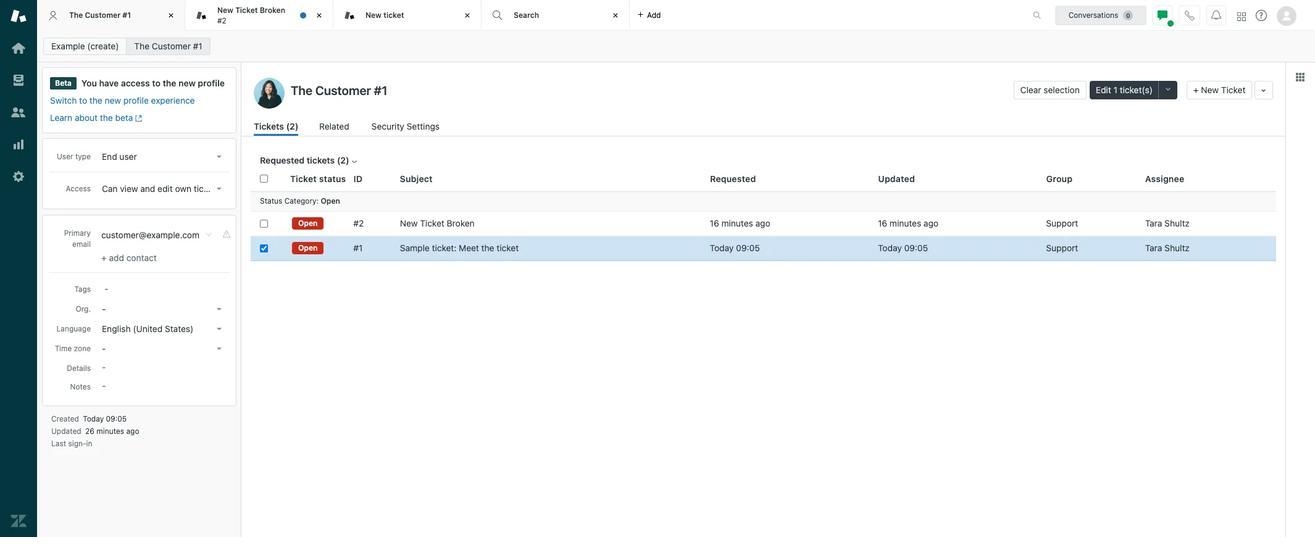 Task type: locate. For each thing, give the bounding box(es) containing it.
close image inside the search tab
[[610, 9, 622, 22]]

new
[[217, 6, 233, 15], [366, 10, 382, 20], [1202, 85, 1219, 95], [400, 218, 418, 229]]

16
[[710, 218, 719, 229], [878, 218, 888, 229]]

to right access
[[152, 78, 161, 88]]

1 16 from the left
[[710, 218, 719, 229]]

1 support from the top
[[1047, 218, 1079, 229]]

#1 up the customer #1 link
[[122, 10, 131, 20]]

0 horizontal spatial ticket
[[384, 10, 404, 20]]

new for new ticket broken
[[400, 218, 418, 229]]

beta
[[55, 79, 72, 88]]

tickets right the own at left
[[194, 184, 220, 194]]

0 horizontal spatial #1
[[122, 10, 131, 20]]

arrow down image inside end user button
[[217, 156, 222, 158]]

1 horizontal spatial today 09:05
[[878, 243, 928, 253]]

2 tara from the top
[[1146, 243, 1163, 253]]

1 horizontal spatial +
[[1194, 85, 1199, 95]]

add up secondary element
[[647, 10, 661, 19]]

1 horizontal spatial #1
[[193, 41, 202, 51]]

(2) up status
[[337, 155, 349, 166]]

1 shultz from the top
[[1165, 218, 1190, 229]]

the customer #1 tab
[[37, 0, 185, 31]]

1 horizontal spatial (2)
[[337, 155, 349, 166]]

2 today 09:05 from the left
[[878, 243, 928, 253]]

0 horizontal spatial tickets
[[194, 184, 220, 194]]

user type
[[57, 152, 91, 161]]

new inside new ticket broken #2
[[217, 6, 233, 15]]

subject
[[400, 173, 433, 184]]

1 vertical spatial shultz
[[1165, 243, 1190, 253]]

- button
[[98, 301, 227, 318], [98, 341, 227, 358]]

the customer #1 inside tab
[[69, 10, 131, 20]]

tara shultz for today 09:05
[[1146, 243, 1190, 253]]

3 arrow down image from the top
[[217, 308, 222, 311]]

0 vertical spatial #2
[[217, 16, 227, 25]]

+ inside button
[[1194, 85, 1199, 95]]

1 horizontal spatial the
[[134, 41, 150, 51]]

to inside 'switch to the new profile experience' link
[[79, 95, 87, 106]]

ticket
[[235, 6, 258, 15], [1222, 85, 1246, 95], [290, 173, 317, 184], [420, 218, 445, 229]]

the up experience
[[163, 78, 176, 88]]

open for #2
[[298, 219, 318, 228]]

1 vertical spatial tara
[[1146, 243, 1163, 253]]

1 vertical spatial tara shultz
[[1146, 243, 1190, 253]]

edit 1 ticket(s) button
[[1090, 81, 1159, 99]]

1
[[1114, 85, 1118, 95]]

broken inside grid
[[447, 218, 475, 229]]

0 vertical spatial broken
[[260, 6, 285, 15]]

today
[[710, 243, 734, 253], [878, 243, 902, 253], [83, 415, 104, 424]]

0 horizontal spatial profile
[[123, 95, 149, 106]]

sample ticket: meet the ticket
[[400, 243, 519, 253]]

tickets
[[307, 155, 335, 166], [194, 184, 220, 194]]

add left contact
[[109, 253, 124, 263]]

2 horizontal spatial close image
[[610, 9, 622, 22]]

3 close image from the left
[[610, 9, 622, 22]]

0 vertical spatial requested
[[260, 155, 305, 166]]

#1 up you have access to the new profile
[[193, 41, 202, 51]]

minutes
[[722, 218, 753, 229], [890, 218, 922, 229], [97, 427, 124, 436]]

category
[[285, 197, 317, 206]]

1 arrow down image from the top
[[217, 156, 222, 158]]

views image
[[11, 72, 27, 88]]

1 - button from the top
[[98, 301, 227, 318]]

main element
[[0, 0, 37, 537]]

- button up english (united states) button
[[98, 301, 227, 318]]

1 - from the top
[[102, 304, 106, 315]]

you have access to the new profile
[[81, 78, 225, 88]]

2 arrow down image from the top
[[217, 188, 222, 190]]

the up access
[[134, 41, 150, 51]]

0 vertical spatial tara
[[1146, 218, 1163, 229]]

time zone
[[55, 344, 91, 353]]

(2)
[[286, 121, 299, 132], [337, 155, 349, 166]]

created today 09:05 updated 26 minutes ago last sign-in
[[51, 415, 139, 449]]

0 vertical spatial updated
[[879, 173, 915, 184]]

0 vertical spatial +
[[1194, 85, 1199, 95]]

tab
[[185, 0, 334, 31]]

0 vertical spatial the
[[69, 10, 83, 20]]

1 16 minutes ago from the left
[[710, 218, 771, 229]]

0 vertical spatial to
[[152, 78, 161, 88]]

1 horizontal spatial new
[[179, 78, 196, 88]]

english (united states)
[[102, 324, 194, 334]]

switch
[[50, 95, 77, 106]]

new ticket broken
[[400, 218, 475, 229]]

the right meet
[[482, 243, 494, 253]]

1 vertical spatial updated
[[51, 427, 81, 436]]

0 vertical spatial - button
[[98, 301, 227, 318]]

0 horizontal spatial #2
[[217, 16, 227, 25]]

shultz for 16 minutes ago
[[1165, 218, 1190, 229]]

secondary element
[[37, 34, 1316, 59]]

None text field
[[287, 81, 1071, 99]]

close image
[[461, 9, 474, 22]]

broken for new ticket broken
[[447, 218, 475, 229]]

tickets inside button
[[194, 184, 220, 194]]

2 - button from the top
[[98, 341, 227, 358]]

(opens in a new tab) image
[[133, 115, 143, 122]]

the customer #1 link
[[126, 38, 210, 55]]

arrow down image
[[217, 156, 222, 158], [217, 188, 222, 190], [217, 308, 222, 311], [217, 328, 222, 331]]

the up learn about the beta link
[[89, 95, 102, 106]]

#1
[[122, 10, 131, 20], [193, 41, 202, 51], [354, 243, 363, 253]]

1 close image from the left
[[165, 9, 177, 22]]

0 horizontal spatial customer
[[85, 10, 121, 20]]

1 vertical spatial +
[[101, 253, 107, 263]]

new ticket tab
[[334, 0, 482, 31]]

requested for requested tickets (2)
[[260, 155, 305, 166]]

1 horizontal spatial updated
[[879, 173, 915, 184]]

0 horizontal spatial (2)
[[286, 121, 299, 132]]

sign-
[[68, 439, 86, 449]]

tabs tab list
[[37, 0, 1020, 31]]

0 vertical spatial ticket
[[384, 10, 404, 20]]

2 vertical spatial open
[[298, 243, 318, 253]]

close image inside the customer #1 tab
[[165, 9, 177, 22]]

the customer #1 up you have access to the new profile
[[134, 41, 202, 51]]

arrow down image inside english (united states) button
[[217, 328, 222, 331]]

get help image
[[1256, 10, 1267, 21]]

1 vertical spatial customer
[[152, 41, 191, 51]]

-
[[102, 304, 106, 315], [102, 344, 106, 354]]

1 tara from the top
[[1146, 218, 1163, 229]]

zendesk image
[[11, 513, 27, 529]]

- right zone
[[102, 344, 106, 354]]

profile down the customer #1 link
[[198, 78, 225, 88]]

tara for today 09:05
[[1146, 243, 1163, 253]]

the
[[163, 78, 176, 88], [89, 95, 102, 106], [100, 113, 113, 123], [482, 243, 494, 253]]

end user button
[[98, 148, 227, 166]]

0 vertical spatial tara shultz
[[1146, 218, 1190, 229]]

(united
[[133, 324, 163, 334]]

#1 left sample
[[354, 243, 363, 253]]

+ for + new ticket
[[1194, 85, 1199, 95]]

1 today 09:05 from the left
[[710, 243, 760, 253]]

tickets up ticket status
[[307, 155, 335, 166]]

1 horizontal spatial profile
[[198, 78, 225, 88]]

related
[[319, 121, 349, 132]]

0 horizontal spatial today
[[83, 415, 104, 424]]

1 horizontal spatial 09:05
[[736, 243, 760, 253]]

customer up (create)
[[85, 10, 121, 20]]

0 vertical spatial tickets
[[307, 155, 335, 166]]

reporting image
[[11, 137, 27, 153]]

- right org.
[[102, 304, 106, 315]]

shultz for today 09:05
[[1165, 243, 1190, 253]]

security settings link
[[372, 120, 443, 136]]

example (create) button
[[43, 38, 127, 55]]

grid containing ticket status
[[242, 167, 1286, 537]]

the customer #1 inside secondary element
[[134, 41, 202, 51]]

0 horizontal spatial today 09:05
[[710, 243, 760, 253]]

customer up you have access to the new profile
[[152, 41, 191, 51]]

close image for search
[[610, 9, 622, 22]]

2 support from the top
[[1047, 243, 1079, 253]]

and
[[140, 184, 155, 194]]

new up experience
[[179, 78, 196, 88]]

0 horizontal spatial 16
[[710, 218, 719, 229]]

0 vertical spatial support
[[1047, 218, 1079, 229]]

2 shultz from the top
[[1165, 243, 1190, 253]]

tara for 16 minutes ago
[[1146, 218, 1163, 229]]

1 vertical spatial broken
[[447, 218, 475, 229]]

the inside the customer #1 tab
[[69, 10, 83, 20]]

(2) inside "link"
[[286, 121, 299, 132]]

shultz
[[1165, 218, 1190, 229], [1165, 243, 1190, 253]]

arrow down image inside - button
[[217, 308, 222, 311]]

zendesk support image
[[11, 8, 27, 24]]

+ right ticket(s)
[[1194, 85, 1199, 95]]

the
[[69, 10, 83, 20], [134, 41, 150, 51]]

close image
[[165, 9, 177, 22], [313, 9, 326, 22], [610, 9, 622, 22]]

1 horizontal spatial tickets
[[307, 155, 335, 166]]

0 horizontal spatial minutes
[[97, 427, 124, 436]]

0 horizontal spatial broken
[[260, 6, 285, 15]]

4 arrow down image from the top
[[217, 328, 222, 331]]

requested inside grid
[[710, 173, 756, 184]]

0 vertical spatial (2)
[[286, 121, 299, 132]]

the customer #1 up (create)
[[69, 10, 131, 20]]

user
[[119, 151, 137, 162]]

0 vertical spatial the customer #1
[[69, 10, 131, 20]]

the up example
[[69, 10, 83, 20]]

+ new ticket button
[[1187, 81, 1253, 99]]

1 horizontal spatial add
[[647, 10, 661, 19]]

0 vertical spatial open
[[321, 197, 340, 206]]

1 vertical spatial tickets
[[194, 184, 220, 194]]

0 vertical spatial profile
[[198, 78, 225, 88]]

type
[[75, 152, 91, 161]]

0 horizontal spatial 16 minutes ago
[[710, 218, 771, 229]]

0 vertical spatial #1
[[122, 10, 131, 20]]

new ticket
[[366, 10, 404, 20]]

switch to the new profile experience
[[50, 95, 195, 106]]

2 tara shultz from the top
[[1146, 243, 1190, 253]]

1 vertical spatial requested
[[710, 173, 756, 184]]

add button
[[630, 0, 669, 30]]

customer
[[85, 10, 121, 20], [152, 41, 191, 51]]

1 horizontal spatial requested
[[710, 173, 756, 184]]

(2) right tickets
[[286, 121, 299, 132]]

1 vertical spatial profile
[[123, 95, 149, 106]]

1 vertical spatial #1
[[193, 41, 202, 51]]

2 horizontal spatial #1
[[354, 243, 363, 253]]

1 horizontal spatial customer
[[152, 41, 191, 51]]

today 09:05
[[710, 243, 760, 253], [878, 243, 928, 253]]

customers image
[[11, 104, 27, 120]]

grid
[[242, 167, 1286, 537]]

26
[[85, 427, 94, 436]]

new inside grid
[[400, 218, 418, 229]]

broken inside new ticket broken #2
[[260, 6, 285, 15]]

minutes inside created today 09:05 updated 26 minutes ago last sign-in
[[97, 427, 124, 436]]

0 vertical spatial -
[[102, 304, 106, 315]]

#2 inside new ticket broken #2
[[217, 16, 227, 25]]

2 horizontal spatial today
[[878, 243, 902, 253]]

1 horizontal spatial broken
[[447, 218, 475, 229]]

ago
[[756, 218, 771, 229], [924, 218, 939, 229], [126, 427, 139, 436]]

open
[[321, 197, 340, 206], [298, 219, 318, 228], [298, 243, 318, 253]]

1 vertical spatial -
[[102, 344, 106, 354]]

0 horizontal spatial the customer #1
[[69, 10, 131, 20]]

1 vertical spatial add
[[109, 253, 124, 263]]

new for new ticket
[[366, 10, 382, 20]]

- button down english (united states) button
[[98, 341, 227, 358]]

new inside button
[[1202, 85, 1219, 95]]

2 vertical spatial #1
[[354, 243, 363, 253]]

details
[[67, 364, 91, 373]]

1 vertical spatial support
[[1047, 243, 1079, 253]]

profile down access
[[123, 95, 149, 106]]

1 horizontal spatial 16 minutes ago
[[878, 218, 939, 229]]

0 horizontal spatial close image
[[165, 9, 177, 22]]

ticket(s)
[[1120, 85, 1153, 95]]

1 vertical spatial open
[[298, 219, 318, 228]]

+ left contact
[[101, 253, 107, 263]]

1 vertical spatial - button
[[98, 341, 227, 358]]

1 vertical spatial the customer #1
[[134, 41, 202, 51]]

None checkbox
[[260, 220, 268, 228], [260, 244, 268, 252], [260, 220, 268, 228], [260, 244, 268, 252]]

zone
[[74, 344, 91, 353]]

1 horizontal spatial close image
[[313, 9, 326, 22]]

0 horizontal spatial requested
[[260, 155, 305, 166]]

arrow down image for (united
[[217, 328, 222, 331]]

0 vertical spatial customer
[[85, 10, 121, 20]]

1 horizontal spatial minutes
[[722, 218, 753, 229]]

new inside tab
[[366, 10, 382, 20]]

0 horizontal spatial 09:05
[[106, 415, 127, 424]]

new down have
[[105, 95, 121, 106]]

assignee
[[1146, 173, 1185, 184]]

1 horizontal spatial #2
[[354, 218, 364, 229]]

view
[[120, 184, 138, 194]]

zendesk products image
[[1238, 12, 1246, 21]]

0 horizontal spatial ago
[[126, 427, 139, 436]]

new
[[179, 78, 196, 88], [105, 95, 121, 106]]

0 horizontal spatial add
[[109, 253, 124, 263]]

get started image
[[11, 40, 27, 56]]

1 tara shultz from the top
[[1146, 218, 1190, 229]]

1 vertical spatial ticket
[[497, 243, 519, 253]]

1 vertical spatial to
[[79, 95, 87, 106]]

tickets (2) link
[[254, 120, 299, 136]]

user
[[57, 152, 73, 161]]

new ticket broken link
[[400, 218, 475, 229]]

0 vertical spatial shultz
[[1165, 218, 1190, 229]]

1 vertical spatial the
[[134, 41, 150, 51]]

1 horizontal spatial ago
[[756, 218, 771, 229]]

#2
[[217, 16, 227, 25], [354, 218, 364, 229]]

0 horizontal spatial +
[[101, 253, 107, 263]]

the inside the customer #1 link
[[134, 41, 150, 51]]

0 vertical spatial add
[[647, 10, 661, 19]]

requested
[[260, 155, 305, 166], [710, 173, 756, 184]]

edit 1 ticket(s)
[[1096, 85, 1153, 95]]

2 - from the top
[[102, 344, 106, 354]]

1 horizontal spatial 16
[[878, 218, 888, 229]]

1 horizontal spatial the customer #1
[[134, 41, 202, 51]]

1 vertical spatial (2)
[[337, 155, 349, 166]]

last
[[51, 439, 66, 449]]

learn about the beta
[[50, 113, 133, 123]]

0 horizontal spatial updated
[[51, 427, 81, 436]]

1 vertical spatial new
[[105, 95, 121, 106]]

0 horizontal spatial to
[[79, 95, 87, 106]]

example
[[51, 41, 85, 51]]

profile
[[198, 78, 225, 88], [123, 95, 149, 106]]

arrow down image inside can view and edit own tickets only button
[[217, 188, 222, 190]]

+ for + add contact
[[101, 253, 107, 263]]

broken for new ticket broken #2
[[260, 6, 285, 15]]

to up about at the left top of page
[[79, 95, 87, 106]]

16 minutes ago
[[710, 218, 771, 229], [878, 218, 939, 229]]



Task type: vqa. For each thing, say whether or not it's contained in the screenshot.
Users (0)'s (0)
no



Task type: describe. For each thing, give the bounding box(es) containing it.
learn
[[50, 113, 72, 123]]

ticket inside new ticket tab
[[384, 10, 404, 20]]

:
[[317, 197, 319, 206]]

primary
[[64, 229, 91, 238]]

language
[[56, 324, 91, 334]]

can
[[102, 184, 118, 194]]

updated inside grid
[[879, 173, 915, 184]]

time
[[55, 344, 72, 353]]

arrow down image
[[217, 348, 222, 350]]

apps image
[[1296, 72, 1306, 82]]

created
[[51, 415, 79, 424]]

the inside 'switch to the new profile experience' link
[[89, 95, 102, 106]]

tara shultz for 16 minutes ago
[[1146, 218, 1190, 229]]

sample ticket: meet the ticket link
[[400, 243, 519, 254]]

arrow down image for view
[[217, 188, 222, 190]]

requested tickets (2)
[[260, 155, 349, 166]]

- button for org.
[[98, 301, 227, 318]]

- for org.
[[102, 304, 106, 315]]

ticket inside button
[[1222, 85, 1246, 95]]

access
[[121, 78, 150, 88]]

close image for the customer #1
[[165, 9, 177, 22]]

search
[[514, 10, 539, 20]]

edit
[[1096, 85, 1112, 95]]

clear selection
[[1021, 85, 1080, 95]]

#1 inside tab
[[122, 10, 131, 20]]

Select All Tickets checkbox
[[260, 175, 268, 183]]

add inside popup button
[[647, 10, 661, 19]]

+ new ticket
[[1194, 85, 1246, 95]]

customer inside tab
[[85, 10, 121, 20]]

2 close image from the left
[[313, 9, 326, 22]]

can view and edit own tickets only
[[102, 184, 239, 194]]

edit
[[158, 184, 173, 194]]

settings
[[407, 121, 440, 132]]

experience
[[151, 95, 195, 106]]

conversations
[[1069, 10, 1119, 19]]

switch to the new profile experience link
[[50, 95, 225, 107]]

today inside created today 09:05 updated 26 minutes ago last sign-in
[[83, 415, 104, 424]]

ticket status
[[290, 173, 346, 184]]

(create)
[[87, 41, 119, 51]]

selection
[[1044, 85, 1080, 95]]

1 horizontal spatial today
[[710, 243, 734, 253]]

learn about the beta link
[[50, 113, 143, 123]]

the left 'beta' in the top of the page
[[100, 113, 113, 123]]

1 vertical spatial #2
[[354, 218, 364, 229]]

- for time zone
[[102, 344, 106, 354]]

end
[[102, 151, 117, 162]]

contact
[[126, 253, 157, 263]]

tab containing new ticket broken
[[185, 0, 334, 31]]

states)
[[165, 324, 194, 334]]

clear selection button
[[1014, 81, 1087, 99]]

have
[[99, 78, 119, 88]]

0 vertical spatial new
[[179, 78, 196, 88]]

support for 16 minutes ago
[[1047, 218, 1079, 229]]

search tab
[[482, 0, 630, 31]]

2 16 minutes ago from the left
[[878, 218, 939, 229]]

english
[[102, 324, 131, 334]]

english (united states) button
[[98, 321, 227, 338]]

beta
[[115, 113, 133, 123]]

email
[[72, 240, 91, 249]]

support for today 09:05
[[1047, 243, 1079, 253]]

new for new ticket broken #2
[[217, 6, 233, 15]]

status category : open
[[260, 197, 340, 206]]

#1 inside secondary element
[[193, 41, 202, 51]]

requested for requested
[[710, 173, 756, 184]]

2 horizontal spatial 09:05
[[905, 243, 928, 253]]

button displays agent's chat status as online. image
[[1158, 10, 1168, 20]]

ago inside created today 09:05 updated 26 minutes ago last sign-in
[[126, 427, 139, 436]]

09:05 inside created today 09:05 updated 26 minutes ago last sign-in
[[106, 415, 127, 424]]

related link
[[319, 120, 351, 136]]

customer inside secondary element
[[152, 41, 191, 51]]

1 horizontal spatial ticket
[[497, 243, 519, 253]]

#1 inside grid
[[354, 243, 363, 253]]

own
[[175, 184, 192, 194]]

open for #1
[[298, 243, 318, 253]]

only
[[223, 184, 239, 194]]

tickets
[[254, 121, 284, 132]]

primary email
[[64, 229, 91, 249]]

id
[[354, 173, 363, 184]]

2 horizontal spatial ago
[[924, 218, 939, 229]]

tickets (2)
[[254, 121, 299, 132]]

customer@example.com
[[101, 230, 200, 240]]

2 16 from the left
[[878, 218, 888, 229]]

status
[[319, 173, 346, 184]]

notifications image
[[1212, 10, 1222, 20]]

2 horizontal spatial minutes
[[890, 218, 922, 229]]

- button for time zone
[[98, 341, 227, 358]]

the inside sample ticket: meet the ticket link
[[482, 243, 494, 253]]

0 horizontal spatial new
[[105, 95, 121, 106]]

group
[[1047, 173, 1073, 184]]

meet
[[459, 243, 479, 253]]

about
[[75, 113, 98, 123]]

+ add contact
[[101, 253, 157, 263]]

end user
[[102, 151, 137, 162]]

- field
[[99, 282, 227, 295]]

example (create)
[[51, 41, 119, 51]]

updated inside created today 09:05 updated 26 minutes ago last sign-in
[[51, 427, 81, 436]]

security
[[372, 121, 405, 132]]

tags
[[74, 285, 91, 294]]

conversations button
[[1056, 5, 1147, 25]]

can view and edit own tickets only button
[[98, 181, 239, 198]]

new ticket broken #2
[[217, 6, 285, 25]]

sample
[[400, 243, 430, 253]]

in
[[86, 439, 92, 449]]

admin image
[[11, 169, 27, 185]]

ticket inside new ticket broken #2
[[235, 6, 258, 15]]

you
[[81, 78, 97, 88]]

ticket:
[[432, 243, 457, 253]]

clear
[[1021, 85, 1042, 95]]

notes
[[70, 383, 91, 392]]

org.
[[76, 305, 91, 314]]

access
[[66, 184, 91, 193]]

arrow down image for user
[[217, 156, 222, 158]]

security settings
[[372, 121, 440, 132]]

status
[[260, 197, 282, 206]]

1 horizontal spatial to
[[152, 78, 161, 88]]



